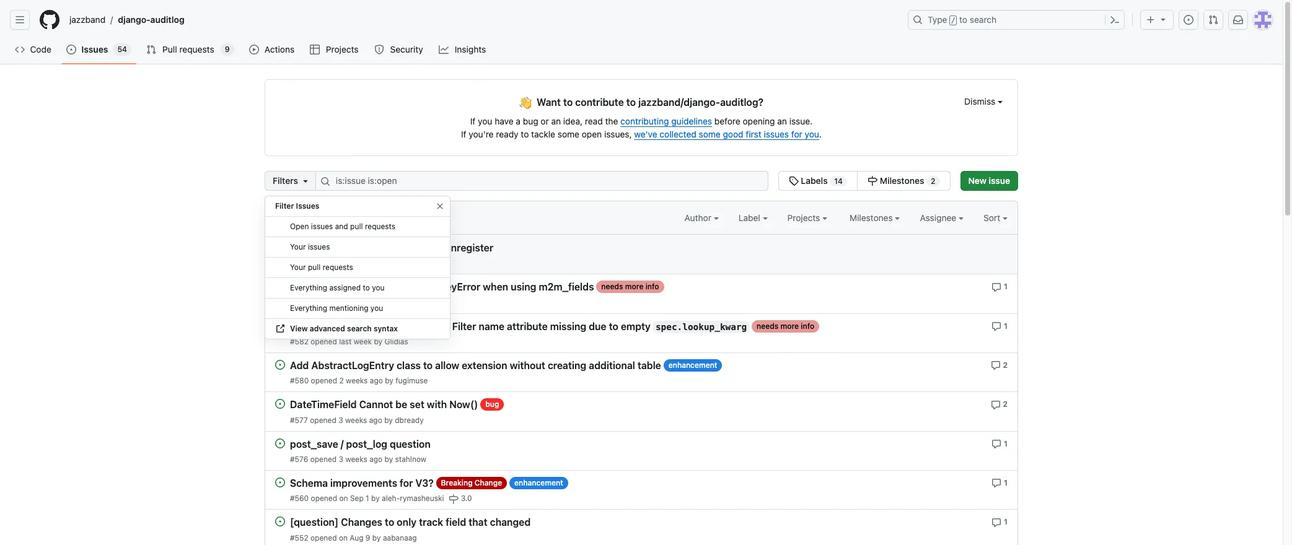 Task type: vqa. For each thing, say whether or not it's contained in the screenshot.
my
no



Task type: locate. For each thing, give the bounding box(es) containing it.
1 2 link from the top
[[991, 359, 1008, 371]]

open issue element left view
[[275, 320, 285, 331]]

9 right aug
[[366, 533, 370, 543]]

everything for everything mentioning you
[[290, 304, 327, 313]]

moises-perez-tfs link
[[385, 298, 445, 307]]

issues left check image
[[311, 222, 333, 231]]

requests inside your pull requests link
[[323, 263, 353, 272]]

1 vertical spatial requests
[[365, 222, 395, 231]]

0 vertical spatial on
[[339, 494, 348, 503]]

1 vertical spatial 54
[[290, 213, 301, 223]]

enhancement up changed at bottom
[[514, 478, 563, 488]]

open issue element for datetimefield cannot be set with now()
[[275, 399, 285, 409]]

0 vertical spatial issues
[[764, 129, 789, 139]]

2 last from the top
[[339, 337, 352, 346]]

you up #585             opened last week by moises-perez-tfs
[[372, 283, 385, 293]]

last for logentry.changes_str fails with keyerror when using m2m_fields
[[339, 298, 352, 307]]

to
[[959, 14, 967, 25], [563, 97, 573, 108], [626, 97, 636, 108], [521, 129, 529, 139], [363, 283, 370, 293], [609, 321, 618, 332], [423, 360, 433, 371], [385, 517, 394, 528]]

0 horizontal spatial search
[[347, 324, 372, 333]]

open issue element left add
[[275, 359, 285, 370]]

enhancement link up changed at bottom
[[509, 477, 568, 489]]

1 link for needs more info
[[992, 281, 1008, 292]]

issue opened image for git pull request image
[[67, 45, 76, 55]]

tag image
[[789, 176, 799, 186]]

type / to search
[[928, 14, 997, 25]]

breaking change link
[[436, 477, 507, 489]]

ago down post_log
[[369, 455, 382, 464]]

issues up your pull requests
[[308, 242, 330, 252]]

2 open issue element from the top
[[275, 359, 285, 370]]

0 horizontal spatial issue opened image
[[67, 45, 76, 55]]

14
[[834, 177, 843, 186]]

1 vertical spatial info
[[801, 321, 814, 331]]

1 your from the top
[[290, 242, 306, 252]]

1 vertical spatial 9
[[366, 533, 370, 543]]

6 open issue element from the top
[[275, 516, 285, 527]]

none search field containing filters
[[265, 171, 950, 350]]

weeks up post_save / post_log question link on the left bottom of page
[[345, 416, 367, 425]]

to right ready
[[521, 129, 529, 139]]

/ inside jazzband / django-auditlog
[[110, 15, 113, 25]]

1 horizontal spatial some
[[699, 129, 721, 139]]

issues down opening
[[764, 129, 789, 139]]

milestones for milestones
[[850, 213, 895, 223]]

2 vertical spatial requests
[[323, 263, 353, 272]]

issues up 54 open
[[296, 201, 319, 211]]

if up you're
[[470, 116, 476, 126]]

to right class at the bottom left of page
[[423, 360, 433, 371]]

0 vertical spatial your
[[290, 242, 306, 252]]

2 2 link from the top
[[991, 399, 1008, 410]]

0 vertical spatial issues
[[81, 44, 108, 55]]

open issue image left [question]
[[275, 517, 285, 527]]

1 vertical spatial enhancement link
[[509, 477, 568, 489]]

open issue image left add
[[275, 360, 285, 370]]

post_save / post_log question link
[[290, 439, 431, 450]]

by right aug
[[372, 533, 381, 543]]

pull requests
[[162, 44, 214, 55]]

0 vertical spatial more
[[625, 282, 643, 291]]

requests right 'pull'
[[179, 44, 214, 55]]

1 vertical spatial bug
[[485, 400, 499, 409]]

an left issue.
[[777, 116, 787, 126]]

close menu image
[[435, 201, 445, 211]]

👋
[[519, 94, 532, 110]]

1 horizontal spatial needs
[[757, 321, 779, 331]]

have
[[495, 116, 514, 126]]

open issue element left [question]
[[275, 516, 285, 527]]

3 down "datetimefield"
[[338, 416, 343, 425]]

issue opened image right code
[[67, 45, 76, 55]]

1 horizontal spatial projects
[[787, 213, 822, 223]]

opened
[[311, 259, 337, 268], [311, 298, 337, 307], [311, 337, 337, 346], [311, 376, 337, 386], [310, 416, 336, 425], [310, 455, 337, 464], [311, 494, 337, 503], [310, 533, 337, 543]]

your for your pull requests
[[290, 263, 306, 272]]

opened down post_save
[[310, 455, 337, 464]]

0 horizontal spatial if
[[461, 129, 466, 139]]

0 horizontal spatial projects
[[326, 44, 359, 55]]

0 vertical spatial for
[[791, 129, 802, 139]]

you up you're
[[478, 116, 492, 126]]

filter
[[275, 201, 294, 211], [452, 321, 476, 332]]

0 vertical spatial 3
[[338, 416, 343, 425]]

open issue element left post_save
[[275, 438, 285, 448]]

aleh-
[[382, 494, 400, 503]]

with up "perez-"
[[417, 282, 437, 293]]

1 vertical spatial filter
[[452, 321, 476, 332]]

1 last from the top
[[339, 298, 352, 307]]

0 vertical spatial with
[[417, 282, 437, 293]]

0 horizontal spatial needs more info
[[601, 282, 659, 291]]

weeks inside post_save / post_log question #576             opened 3 weeks ago by stahlnow
[[345, 455, 367, 464]]

enhancement link
[[664, 359, 722, 372], [509, 477, 568, 489]]

/ left django-
[[110, 15, 113, 25]]

ago
[[365, 259, 378, 268], [370, 376, 383, 386], [369, 416, 382, 425], [369, 455, 382, 464]]

1 vertical spatial last
[[339, 337, 352, 346]]

open issue element
[[275, 320, 285, 331], [275, 359, 285, 370], [275, 399, 285, 409], [275, 438, 285, 448], [275, 477, 285, 488], [275, 516, 285, 527]]

first
[[746, 129, 761, 139]]

play image
[[249, 45, 259, 55]]

1 link
[[992, 281, 1008, 292], [992, 320, 1008, 332], [992, 438, 1008, 449], [992, 477, 1008, 488], [992, 516, 1008, 528]]

1 horizontal spatial requests
[[323, 263, 353, 272]]

open issue element for [question] changes to only track field that changed
[[275, 516, 285, 527]]

for down issue.
[[791, 129, 802, 139]]

contributing guidelines link
[[620, 116, 712, 126]]

you up inconsistency?] on the bottom left of the page
[[371, 304, 383, 313]]

milestones right milestone image
[[880, 175, 924, 186]]

milestones inside the issue element
[[880, 175, 924, 186]]

0 horizontal spatial filter
[[275, 201, 294, 211]]

2 inside "milestones 2"
[[931, 177, 935, 186]]

comment image
[[992, 282, 1002, 292]]

weeks for abstractlogentry
[[346, 376, 368, 386]]

v3?
[[415, 478, 434, 489]]

1 open issue image from the top
[[275, 321, 285, 331]]

milestones
[[880, 175, 924, 186], [850, 213, 895, 223]]

1 horizontal spatial issue opened image
[[1184, 15, 1194, 25]]

days
[[346, 259, 363, 268]]

1 everything from the top
[[290, 283, 327, 293]]

0 vertical spatial enhancement
[[668, 361, 717, 370]]

opened down [question]
[[310, 533, 337, 543]]

1 vertical spatial more
[[781, 321, 799, 331]]

0 horizontal spatial some
[[558, 129, 579, 139]]

open issue image left post_save
[[275, 438, 285, 448]]

check image
[[334, 213, 344, 223]]

open issues and pull requests link
[[265, 217, 450, 237]]

without
[[510, 360, 545, 371]]

everything for everything assigned to you
[[290, 283, 327, 293]]

2 1 link from the top
[[992, 320, 1008, 332]]

open issue element for post_save / post_log question
[[275, 438, 285, 448]]

0 vertical spatial everything
[[290, 283, 327, 293]]

jazzband / django-auditlog
[[69, 14, 184, 25]]

m2m_fields
[[539, 282, 594, 293]]

0 vertical spatial bug
[[523, 116, 538, 126]]

needs
[[601, 282, 623, 291], [757, 321, 779, 331]]

open issue image left the schema
[[275, 478, 285, 488]]

to up #585             opened last week by moises-perez-tfs
[[363, 283, 370, 293]]

bug right now()
[[485, 400, 499, 409]]

by left stahlnow
[[385, 455, 393, 464]]

list containing jazzband
[[64, 10, 900, 30]]

syntax
[[374, 324, 398, 333]]

#577
[[290, 416, 308, 425]]

everything up #585
[[290, 283, 327, 293]]

on inside [question] changes to only track field that changed #552             opened on aug 9 by aabanaag
[[339, 533, 348, 543]]

0 vertical spatial needs more info link
[[596, 281, 664, 293]]

enhancement link down the spec.lookup_kwarg
[[664, 359, 722, 372]]

opened down "datetimefield"
[[310, 416, 336, 425]]

labels 14
[[799, 175, 843, 186]]

0 vertical spatial triangle down image
[[1158, 14, 1168, 24]]

1 link for breaking change
[[992, 477, 1008, 488]]

list
[[64, 10, 900, 30]]

2 everything from the top
[[290, 304, 327, 313]]

git pull request image
[[146, 45, 156, 55]]

by left moises-
[[374, 298, 383, 307]]

your issues
[[290, 242, 330, 252]]

0 horizontal spatial 54
[[117, 45, 127, 54]]

to right "type"
[[959, 14, 967, 25]]

open issue image
[[275, 399, 285, 409]]

if
[[470, 116, 476, 126], [461, 129, 466, 139]]

last down view advanced search syntax
[[339, 337, 352, 346]]

1 horizontal spatial needs more info link
[[752, 320, 819, 333]]

195 closed link
[[334, 211, 394, 224]]

fugimuse
[[396, 376, 428, 386]]

info for [possible inconsistency?] [admin] filter name attribute missing due to empty
[[801, 321, 814, 331]]

the
[[605, 116, 618, 126]]

1 vertical spatial triangle down image
[[301, 176, 310, 186]]

extension
[[462, 360, 507, 371]]

1 vertical spatial issues
[[296, 201, 319, 211]]

more
[[625, 282, 643, 291], [781, 321, 799, 331]]

add abstractlogentry class to allow extension without creating additional table link
[[290, 360, 661, 371]]

1 vertical spatial milestones
[[850, 213, 895, 223]]

open issue element left the schema
[[275, 477, 285, 488]]

week down inconsistency?] on the bottom left of the page
[[354, 337, 372, 346]]

0 vertical spatial pull
[[350, 222, 363, 231]]

milestones 2
[[878, 175, 935, 186]]

for up aleh-rymasheuski link
[[400, 478, 413, 489]]

attribute
[[507, 321, 548, 332]]

weeks
[[346, 376, 368, 386], [345, 416, 367, 425], [345, 455, 367, 464]]

milestones inside popup button
[[850, 213, 895, 223]]

1 horizontal spatial 54
[[290, 213, 301, 223]]

issues for open issues and pull requests
[[311, 222, 333, 231]]

bug inside if you have a bug or an idea, read the contributing guidelines before opening an issue. if you're ready to tackle some open issues, we've collected some good first issues for you .
[[523, 116, 538, 126]]

weeks down post_save / post_log question link on the left bottom of page
[[345, 455, 367, 464]]

info
[[646, 282, 659, 291], [801, 321, 814, 331]]

to up contributing
[[626, 97, 636, 108]]

/ for post_save
[[341, 439, 344, 450]]

by left fugimuse
[[385, 376, 393, 386]]

open
[[303, 213, 326, 223], [290, 222, 309, 231]]

info for logentry.changes_str fails with keyerror when using m2m_fields
[[646, 282, 659, 291]]

1 vertical spatial for
[[400, 478, 413, 489]]

an right or
[[551, 116, 561, 126]]

last down assigned
[[339, 298, 352, 307]]

instance
[[364, 243, 403, 254]]

search right "type"
[[970, 14, 997, 25]]

jazzband link
[[64, 10, 110, 30]]

comment image
[[992, 322, 1002, 332], [991, 361, 1001, 371], [991, 400, 1001, 410], [992, 439, 1002, 449], [992, 479, 1002, 488], [992, 518, 1002, 528]]

opening
[[743, 116, 775, 126]]

issue opened image left git pull request icon
[[1184, 15, 1194, 25]]

your up #586
[[290, 242, 306, 252]]

0 vertical spatial 2 link
[[991, 359, 1008, 371]]

issues for your issues
[[308, 242, 330, 252]]

9 left play image
[[225, 45, 230, 54]]

👋 want to contribute to jazzband/django-auditlog?
[[519, 94, 764, 110]]

1 vertical spatial needs more info link
[[752, 320, 819, 333]]

on left sep
[[339, 494, 348, 503]]

0 vertical spatial if
[[470, 116, 476, 126]]

0 horizontal spatial more
[[625, 282, 643, 291]]

3 down post_save / post_log question link on the left bottom of page
[[339, 455, 343, 464]]

weeks down the abstractlogentry
[[346, 376, 368, 386]]

needs more info for [possible inconsistency?] [admin] filter name attribute missing due to empty
[[757, 321, 814, 331]]

0 vertical spatial filter
[[275, 201, 294, 211]]

enhancement down the spec.lookup_kwarg
[[668, 361, 717, 370]]

0 vertical spatial week
[[354, 298, 372, 307]]

1 1 link from the top
[[992, 281, 1008, 292]]

0 horizontal spatial issues
[[81, 44, 108, 55]]

1 horizontal spatial 9
[[366, 533, 370, 543]]

auditlog
[[150, 14, 184, 25]]

/ right "type"
[[951, 16, 956, 25]]

4 1 link from the top
[[992, 477, 1008, 488]]

week down assigned
[[354, 298, 372, 307]]

pull down the dynamic
[[308, 263, 321, 272]]

opened inside [question] changes to only track field that changed #552             opened on aug 9 by aabanaag
[[310, 533, 337, 543]]

3 inside post_save / post_log question #576             opened 3 weeks ago by stahlnow
[[339, 455, 343, 464]]

[admin]
[[412, 321, 450, 332]]

comment image for datetimefield cannot be set with now()
[[991, 400, 1001, 410]]

None search field
[[265, 171, 950, 350]]

improvements
[[330, 478, 397, 489]]

opened left '4'
[[311, 259, 337, 268]]

2 3 from the top
[[339, 455, 343, 464]]

labels
[[801, 175, 828, 186]]

1 vertical spatial if
[[461, 129, 466, 139]]

read
[[585, 116, 603, 126]]

0 vertical spatial issue opened image
[[1184, 15, 1194, 25]]

9
[[225, 45, 230, 54], [366, 533, 370, 543]]

1 horizontal spatial enhancement
[[668, 361, 717, 370]]

0 vertical spatial milestones
[[880, 175, 924, 186]]

open issue element left "datetimefield"
[[275, 399, 285, 409]]

you down issue.
[[805, 129, 819, 139]]

comment image for [question] changes to only track field that changed
[[992, 518, 1002, 528]]

/ for type
[[951, 16, 956, 25]]

on
[[339, 494, 348, 503], [339, 533, 348, 543]]

if you have a bug or an idea, read the contributing guidelines before opening an issue. if you're ready to tackle some open issues, we've collected some good first issues for you .
[[461, 116, 822, 139]]

everything up [possible
[[290, 304, 327, 313]]

1 horizontal spatial issues
[[296, 201, 319, 211]]

by left aleh-
[[371, 494, 380, 503]]

filter left name
[[452, 321, 476, 332]]

missing
[[550, 321, 586, 332]]

2 open issue image from the top
[[275, 360, 285, 370]]

last
[[339, 298, 352, 307], [339, 337, 352, 346]]

1 vertical spatial 2 link
[[991, 399, 1008, 410]]

milestones down milestone image
[[850, 213, 895, 223]]

open issues and pull requests
[[290, 222, 395, 231]]

1 vertical spatial weeks
[[345, 416, 367, 425]]

issue opened image
[[275, 213, 285, 223]]

issue opened image
[[1184, 15, 1194, 25], [67, 45, 76, 55]]

django-auditlog link
[[113, 10, 189, 30]]

1 vertical spatial search
[[347, 324, 372, 333]]

pull right and
[[350, 222, 363, 231]]

1 horizontal spatial more
[[781, 321, 799, 331]]

search up #582             opened last week by glidias
[[347, 324, 372, 333]]

needs for logentry.changes_str fails with keyerror when using m2m_fields
[[601, 282, 623, 291]]

/ inside post_save / post_log question #576             opened 3 weeks ago by stahlnow
[[341, 439, 344, 450]]

1 horizontal spatial filter
[[452, 321, 476, 332]]

pull
[[162, 44, 177, 55]]

1 vertical spatial needs more info
[[757, 321, 814, 331]]

1 open issue element from the top
[[275, 320, 285, 331]]

more for [possible inconsistency?] [admin] filter name attribute missing due to empty
[[781, 321, 799, 331]]

2 link
[[991, 359, 1008, 371], [991, 399, 1008, 410]]

1 vertical spatial projects
[[787, 213, 822, 223]]

issue.
[[789, 116, 813, 126]]

requests up logentry.changes_str
[[323, 263, 353, 272]]

5 open issue image from the top
[[275, 517, 285, 527]]

table image
[[310, 45, 320, 55]]

open
[[582, 129, 602, 139]]

/ for jazzband
[[110, 15, 113, 25]]

some down before
[[699, 129, 721, 139]]

filter up issue opened image at the top left of page
[[275, 201, 294, 211]]

1 week from the top
[[354, 298, 372, 307]]

0 horizontal spatial an
[[551, 116, 561, 126]]

1 vertical spatial 3
[[339, 455, 343, 464]]

search image
[[320, 177, 330, 187]]

1 vertical spatial issue opened image
[[67, 45, 76, 55]]

needs more info for logentry.changes_str fails with keyerror when using m2m_fields
[[601, 282, 659, 291]]

1 vertical spatial on
[[339, 533, 348, 543]]

cross-
[[333, 243, 364, 254]]

1 vertical spatial issues
[[311, 222, 333, 231]]

4 open issue image from the top
[[275, 478, 285, 488]]

triangle down image
[[1158, 14, 1168, 24], [301, 176, 310, 186]]

0 horizontal spatial needs
[[601, 282, 623, 291]]

triangle down image right plus icon
[[1158, 14, 1168, 24]]

1 vertical spatial week
[[354, 337, 372, 346]]

3 open issue element from the top
[[275, 399, 285, 409]]

your for your issues
[[290, 242, 306, 252]]

issues down jazzband link
[[81, 44, 108, 55]]

0 horizontal spatial enhancement
[[514, 478, 563, 488]]

by down syntax
[[374, 337, 382, 346]]

1 vertical spatial your
[[290, 263, 306, 272]]

milestone image
[[868, 176, 878, 186]]

2 horizontal spatial /
[[951, 16, 956, 25]]

datetimefield
[[290, 399, 357, 411]]

1 vertical spatial needs
[[757, 321, 779, 331]]

by
[[374, 298, 383, 307], [374, 337, 382, 346], [385, 376, 393, 386], [384, 416, 393, 425], [385, 455, 393, 464], [371, 494, 380, 503], [372, 533, 381, 543]]

[possible
[[290, 321, 333, 332]]

0 horizontal spatial bug
[[485, 400, 499, 409]]

1 horizontal spatial triangle down image
[[1158, 14, 1168, 24]]

1 horizontal spatial info
[[801, 321, 814, 331]]

0 horizontal spatial triangle down image
[[301, 176, 310, 186]]

1 horizontal spatial for
[[791, 129, 802, 139]]

needs for [possible inconsistency?] [admin] filter name attribute missing due to empty
[[757, 321, 779, 331]]

requests up the instance
[[365, 222, 395, 231]]

open issue image for add abstractlogentry class to allow extension without creating additional table
[[275, 360, 285, 370]]

with
[[417, 282, 437, 293], [427, 399, 447, 411]]

opened inside dynamic cross-instance register/unregister #586             opened 4 days ago
[[311, 259, 337, 268]]

milestone image
[[449, 495, 459, 505]]

2 week from the top
[[354, 337, 372, 346]]

0 vertical spatial requests
[[179, 44, 214, 55]]

abstractlogentry
[[311, 360, 394, 371]]

0 vertical spatial 9
[[225, 45, 230, 54]]

homepage image
[[40, 10, 59, 30]]

issues
[[81, 44, 108, 55], [296, 201, 319, 211]]

0 vertical spatial last
[[339, 298, 352, 307]]

if left you're
[[461, 129, 466, 139]]

bug right 'a'
[[523, 116, 538, 126]]

2 horizontal spatial requests
[[365, 222, 395, 231]]

0 horizontal spatial needs more info link
[[596, 281, 664, 293]]

/ inside type / to search
[[951, 16, 956, 25]]

datetimefield cannot be set with now() link
[[290, 399, 478, 411]]

triangle down image left search image
[[301, 176, 310, 186]]

changes
[[341, 517, 382, 528]]

with right set
[[427, 399, 447, 411]]

2 vertical spatial weeks
[[345, 455, 367, 464]]

open issue image
[[275, 321, 285, 331], [275, 360, 285, 370], [275, 438, 285, 448], [275, 478, 285, 488], [275, 517, 285, 527]]

on left aug
[[339, 533, 348, 543]]

projects down labels
[[787, 213, 822, 223]]

54 for 54
[[117, 45, 127, 54]]

#576
[[290, 455, 308, 464]]

opened down 'advanced'
[[311, 337, 337, 346]]

5 open issue element from the top
[[275, 477, 285, 488]]

0 vertical spatial 54
[[117, 45, 127, 54]]

some down the 'idea,'
[[558, 129, 579, 139]]

54 left git pull request image
[[117, 45, 127, 54]]

2 your from the top
[[290, 263, 306, 272]]

0 vertical spatial weeks
[[346, 376, 368, 386]]

view advanced search syntax link
[[265, 319, 450, 340]]

/ left post_log
[[341, 439, 344, 450]]

54 down filter issues at top
[[290, 213, 301, 223]]

now()
[[449, 399, 478, 411]]

[possible inconsistency?] [admin] filter name attribute missing due to empty spec.lookup_kwarg
[[290, 321, 747, 332]]

2 vertical spatial issues
[[308, 242, 330, 252]]

54 open link
[[275, 211, 326, 224]]

3 open issue image from the top
[[275, 438, 285, 448]]

4 open issue element from the top
[[275, 438, 285, 448]]

filter inside 'search field'
[[275, 201, 294, 211]]

needs more info link for [possible inconsistency?] [admin] filter name attribute missing due to empty
[[752, 320, 819, 333]]

view
[[290, 324, 308, 333]]

to left only
[[385, 517, 394, 528]]

everything
[[290, 283, 327, 293], [290, 304, 327, 313]]

#582             opened last week by glidias
[[290, 337, 408, 346]]

your down the dynamic
[[290, 263, 306, 272]]

ago right the days
[[365, 259, 378, 268]]



Task type: describe. For each thing, give the bounding box(es) containing it.
graph image
[[439, 45, 449, 55]]

to right due at the bottom left of page
[[609, 321, 618, 332]]

contribute
[[575, 97, 624, 108]]

fugimuse link
[[396, 376, 428, 386]]

good
[[723, 129, 743, 139]]

dynamic cross-instance register/unregister #586             opened 4 days ago
[[290, 243, 493, 268]]

add abstractlogentry class to allow extension without creating additional table
[[290, 360, 661, 371]]

that
[[469, 517, 488, 528]]

projects inside popup button
[[787, 213, 822, 223]]

0 vertical spatial projects
[[326, 44, 359, 55]]

1 vertical spatial enhancement
[[514, 478, 563, 488]]

[question]
[[290, 517, 339, 528]]

aleh-rymasheuski link
[[382, 494, 444, 503]]

ago down cannot
[[369, 416, 382, 425]]

command palette image
[[1110, 15, 1120, 25]]

0 horizontal spatial pull
[[308, 263, 321, 272]]

ago up cannot
[[370, 376, 383, 386]]

issue opened image for git pull request icon
[[1184, 15, 1194, 25]]

class
[[397, 360, 421, 371]]

Search all issues text field
[[315, 171, 768, 191]]

Issues search field
[[315, 171, 768, 191]]

when
[[483, 282, 508, 293]]

3.0
[[461, 494, 472, 503]]

2 some from the left
[[699, 129, 721, 139]]

0 horizontal spatial requests
[[179, 44, 214, 55]]

open issue image for post_save / post_log question
[[275, 438, 285, 448]]

1 horizontal spatial pull
[[350, 222, 363, 231]]

3.0 link
[[449, 493, 472, 505]]

by inside post_save / post_log question #576             opened 3 weeks ago by stahlnow
[[385, 455, 393, 464]]

opened down everything assigned to you
[[311, 298, 337, 307]]

author
[[685, 213, 714, 223]]

1 3 from the top
[[338, 416, 343, 425]]

open issue element for schema improvements for v3?
[[275, 477, 285, 488]]

dismiss
[[964, 96, 998, 107]]

cannot
[[359, 399, 393, 411]]

everything mentioning you link
[[265, 299, 450, 319]]

#580
[[290, 376, 309, 386]]

schema improvements for v3? link
[[290, 478, 434, 489]]

label button
[[739, 211, 768, 224]]

assignee
[[920, 213, 959, 223]]

#560             opened on sep 1 by aleh-rymasheuski
[[290, 494, 444, 503]]

issue
[[989, 175, 1010, 186]]

moises-
[[385, 298, 413, 307]]

#585             opened last week by moises-perez-tfs
[[290, 298, 445, 307]]

notifications image
[[1233, 15, 1243, 25]]

by down datetimefield cannot be set with now() link
[[384, 416, 393, 425]]

sep
[[350, 494, 364, 503]]

everything assigned to you link
[[265, 278, 450, 299]]

more for logentry.changes_str fails with keyerror when using m2m_fields
[[625, 282, 643, 291]]

comment image for [possible inconsistency?] [admin] filter name attribute missing due to empty
[[992, 322, 1002, 332]]

for inside if you have a bug or an idea, read the contributing guidelines before opening an issue. if you're ready to tackle some open issues, we've collected some good first issues for you .
[[791, 129, 802, 139]]

54 open
[[288, 213, 326, 223]]

before
[[714, 116, 740, 126]]

keyerror
[[440, 282, 480, 293]]

stahlnow link
[[395, 455, 426, 464]]

5 1 link from the top
[[992, 516, 1008, 528]]

ago inside dynamic cross-instance register/unregister #586             opened 4 days ago
[[365, 259, 378, 268]]

#582
[[290, 337, 309, 346]]

ready
[[496, 129, 518, 139]]

plus image
[[1146, 15, 1156, 25]]

1 horizontal spatial enhancement link
[[664, 359, 722, 372]]

issue element
[[778, 171, 950, 191]]

opened down the schema
[[311, 494, 337, 503]]

your issues link
[[265, 237, 450, 258]]

opened up "datetimefield"
[[311, 376, 337, 386]]

2 link for datetimefield cannot be set with now()
[[991, 399, 1008, 410]]

week for [possible inconsistency?] [admin] filter name attribute missing due to empty
[[354, 337, 372, 346]]

change
[[475, 478, 502, 488]]

0 horizontal spatial for
[[400, 478, 413, 489]]

to right the want
[[563, 97, 573, 108]]

weeks for cannot
[[345, 416, 367, 425]]

track
[[419, 517, 443, 528]]

actions
[[265, 44, 294, 55]]

security link
[[369, 40, 429, 59]]

field
[[446, 517, 466, 528]]

be
[[395, 399, 407, 411]]

0 horizontal spatial enhancement link
[[509, 477, 568, 489]]

1 vertical spatial with
[[427, 399, 447, 411]]

3 1 link from the top
[[992, 438, 1008, 449]]

to inside 'search field'
[[363, 283, 370, 293]]

to inside [question] changes to only track field that changed #552             opened on aug 9 by aabanaag
[[385, 517, 394, 528]]

requests inside open issues and pull requests link
[[365, 222, 395, 231]]

label
[[739, 213, 763, 223]]

54 for 54 open
[[290, 213, 301, 223]]

only
[[397, 517, 417, 528]]

dynamic cross-instance register/unregister link
[[290, 243, 493, 254]]

open issue image for [question] changes to only track field that changed
[[275, 517, 285, 527]]

code link
[[10, 40, 57, 59]]

open issue element for add abstractlogentry class to allow extension without creating additional table
[[275, 359, 285, 370]]

triangle down image inside filters popup button
[[301, 176, 310, 186]]

0 horizontal spatial 9
[[225, 45, 230, 54]]

needs more info link for logentry.changes_str fails with keyerror when using m2m_fields
[[596, 281, 664, 293]]

2 an from the left
[[777, 116, 787, 126]]

issues,
[[604, 129, 632, 139]]

datetimefield cannot be set with now()
[[290, 399, 478, 411]]

insights
[[455, 44, 486, 55]]

schema
[[290, 478, 328, 489]]

logentry.changes_str
[[290, 282, 393, 293]]

open issue image for schema improvements for v3?
[[275, 478, 285, 488]]

collected
[[660, 129, 696, 139]]

actions link
[[244, 40, 300, 59]]

security
[[390, 44, 423, 55]]

last for [possible inconsistency?] [admin] filter name attribute missing due to empty
[[339, 337, 352, 346]]

post_log
[[346, 439, 387, 450]]

1 some from the left
[[558, 129, 579, 139]]

195 closed
[[346, 213, 394, 223]]

dbready link
[[395, 416, 424, 425]]

[question] changes to only track field that changed #552             opened on aug 9 by aabanaag
[[290, 517, 531, 543]]

#560
[[290, 494, 309, 503]]

logentry.changes_str fails with keyerror when using m2m_fields link
[[290, 282, 594, 293]]

assigned
[[329, 283, 361, 293]]

by inside [question] changes to only track field that changed #552             opened on aug 9 by aabanaag
[[372, 533, 381, 543]]

week for logentry.changes_str fails with keyerror when using m2m_fields
[[354, 298, 372, 307]]

milestones button
[[850, 211, 900, 224]]

.
[[819, 129, 822, 139]]

open issue image for [possible inconsistency?] [admin] filter name attribute missing due to empty
[[275, 321, 285, 331]]

open issue element for [possible inconsistency?] [admin] filter name attribute missing due to empty
[[275, 320, 285, 331]]

dynamic
[[290, 243, 331, 254]]

search inside "link"
[[347, 324, 372, 333]]

ago inside post_save / post_log question #576             opened 3 weeks ago by stahlnow
[[369, 455, 382, 464]]

#552
[[290, 533, 308, 543]]

and
[[335, 222, 348, 231]]

to inside if you have a bug or an idea, read the contributing guidelines before opening an issue. if you're ready to tackle some open issues, we've collected some good first issues for you .
[[521, 129, 529, 139]]

empty
[[621, 321, 651, 332]]

insights link
[[434, 40, 492, 59]]

2 link for add abstractlogentry class to allow extension without creating additional table
[[991, 359, 1008, 371]]

glidias link
[[385, 337, 408, 346]]

opened inside post_save / post_log question #576             opened 3 weeks ago by stahlnow
[[310, 455, 337, 464]]

comment image for add abstractlogentry class to allow extension without creating additional table
[[991, 361, 1001, 371]]

0 vertical spatial search
[[970, 14, 997, 25]]

or
[[541, 116, 549, 126]]

1 horizontal spatial if
[[470, 116, 476, 126]]

milestones for milestones 2
[[880, 175, 924, 186]]

jazzband/django-
[[638, 97, 720, 108]]

1 an from the left
[[551, 116, 561, 126]]

issues inside if you have a bug or an idea, read the contributing guidelines before opening an issue. if you're ready to tackle some open issues, we've collected some good first issues for you .
[[764, 129, 789, 139]]

glidias
[[385, 337, 408, 346]]

9 inside [question] changes to only track field that changed #552             opened on aug 9 by aabanaag
[[366, 533, 370, 543]]

code image
[[15, 45, 25, 55]]

1 link for logentry.changes_str fails with keyerror when using m2m_fields
[[992, 320, 1008, 332]]

idea,
[[563, 116, 583, 126]]

fails
[[395, 282, 415, 293]]

link external image
[[275, 324, 285, 334]]

register/unregister
[[406, 243, 493, 254]]

contributing
[[620, 116, 669, 126]]

git pull request image
[[1208, 15, 1218, 25]]

new
[[968, 175, 987, 186]]

creating
[[548, 360, 586, 371]]

django-
[[118, 14, 150, 25]]

new issue
[[968, 175, 1010, 186]]

shield image
[[374, 45, 384, 55]]

filters
[[273, 175, 298, 186]]

using
[[511, 282, 536, 293]]

#580             opened 2 weeks ago by fugimuse
[[290, 376, 428, 386]]



